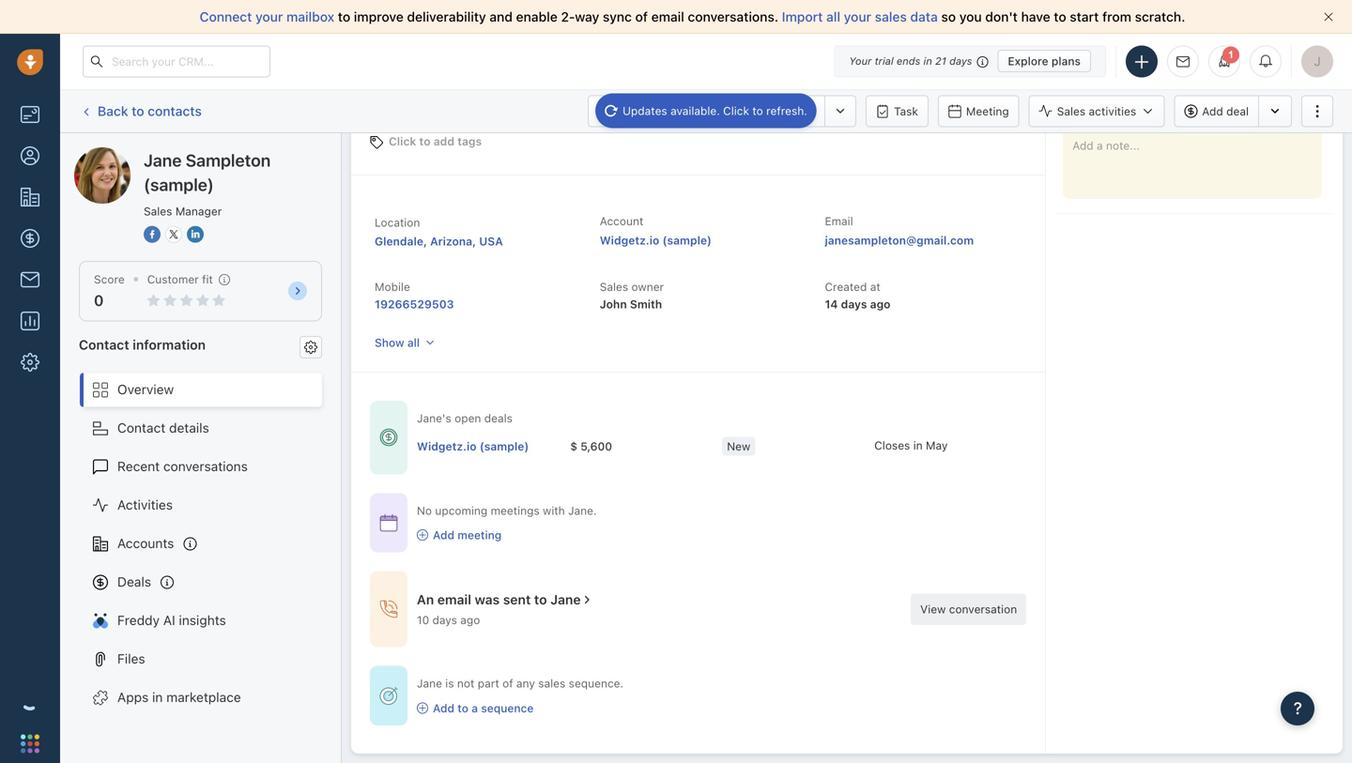 Task type: locate. For each thing, give the bounding box(es) containing it.
all right show
[[408, 336, 420, 350]]

1 vertical spatial widgetz.io (sample) link
[[417, 439, 529, 455]]

sales owner john smith
[[600, 280, 664, 311]]

your up your at top right
[[844, 9, 872, 24]]

0 vertical spatial of
[[636, 9, 648, 24]]

customer
[[147, 273, 199, 286]]

meeting
[[458, 529, 502, 542]]

your
[[850, 55, 872, 67]]

0 horizontal spatial email
[[616, 105, 645, 118]]

2 vertical spatial in
[[152, 690, 163, 706]]

0 vertical spatial add
[[1203, 105, 1224, 118]]

score 0
[[94, 273, 125, 310]]

0 vertical spatial widgetz.io
[[600, 234, 660, 247]]

1 horizontal spatial days
[[841, 298, 868, 311]]

0 vertical spatial all
[[827, 9, 841, 24]]

add to a sequence link
[[417, 701, 624, 717]]

1 horizontal spatial widgetz.io (sample) link
[[600, 234, 712, 247]]

sales left the activities
[[1058, 105, 1086, 118]]

jane sampleton (sample) down contacts
[[112, 147, 266, 163]]

click to add tags
[[389, 135, 482, 148]]

(sample) inside "jane sampleton (sample)"
[[144, 175, 214, 195]]

row containing closes in may
[[417, 428, 1027, 467]]

1 vertical spatial days
[[841, 298, 868, 311]]

to left refresh.
[[753, 104, 764, 117]]

click right call
[[724, 104, 750, 117]]

sent
[[503, 593, 531, 608]]

container_wx8msf4aqz5i3rn1 image left is at left bottom
[[380, 687, 398, 706]]

1 vertical spatial contact
[[117, 420, 166, 436]]

jane down contacts
[[144, 150, 182, 171]]

container_wx8msf4aqz5i3rn1 image
[[380, 429, 398, 447], [380, 514, 398, 533], [417, 530, 428, 541], [380, 601, 398, 619], [417, 703, 428, 715]]

email up janesampleton@gmail.com link
[[825, 215, 854, 228]]

smith
[[630, 298, 663, 311]]

overview
[[117, 382, 174, 397]]

of left any on the left bottom of the page
[[503, 678, 513, 691]]

explore
[[1008, 54, 1049, 68]]

add deal
[[1203, 105, 1250, 118]]

0 horizontal spatial ago
[[461, 614, 480, 627]]

sales
[[1058, 105, 1086, 118], [144, 205, 172, 218], [600, 280, 629, 294]]

conversations
[[163, 459, 248, 475]]

19266529503 link
[[375, 298, 454, 311]]

email up 10 days ago
[[438, 593, 472, 608]]

1 vertical spatial in
[[914, 439, 923, 452]]

widgetz.io (sample) link down account
[[600, 234, 712, 247]]

1 horizontal spatial all
[[827, 9, 841, 24]]

any
[[517, 678, 535, 691]]

sales inside sales owner john smith
[[600, 280, 629, 294]]

recent
[[117, 459, 160, 475]]

sales for sales activities
[[1058, 105, 1086, 118]]

1 vertical spatial add
[[433, 529, 455, 542]]

sales up john
[[600, 280, 629, 294]]

1 horizontal spatial widgetz.io
[[600, 234, 660, 247]]

freddy
[[117, 613, 160, 629]]

2 vertical spatial days
[[433, 614, 457, 627]]

new
[[727, 440, 751, 453]]

of
[[636, 9, 648, 24], [503, 678, 513, 691]]

account widgetz.io (sample)
[[600, 215, 712, 247]]

call
[[692, 105, 712, 118]]

no
[[417, 504, 432, 517]]

mng settings image
[[304, 341, 318, 354]]

ago down was
[[461, 614, 480, 627]]

in left may
[[914, 439, 923, 452]]

details
[[169, 420, 209, 436]]

sequence.
[[569, 678, 624, 691]]

add down upcoming
[[433, 529, 455, 542]]

view conversation button
[[911, 594, 1027, 625]]

contacts
[[148, 103, 202, 119]]

widgetz.io inside account widgetz.io (sample)
[[600, 234, 660, 247]]

container_wx8msf4aqz5i3rn1 image right sent
[[581, 594, 594, 607]]

1 horizontal spatial ago
[[871, 298, 891, 311]]

widgetz.io inside row
[[417, 440, 477, 453]]

2 vertical spatial add
[[433, 702, 455, 715]]

don't
[[986, 9, 1018, 24]]

2 vertical spatial sales
[[600, 280, 629, 294]]

19266529503
[[375, 298, 454, 311]]

sales for sales manager
[[144, 205, 172, 218]]

jane right sent
[[551, 593, 581, 608]]

jane left is at left bottom
[[417, 678, 442, 691]]

widgetz.io
[[600, 234, 660, 247], [417, 440, 477, 453]]

conversations.
[[688, 9, 779, 24]]

0 horizontal spatial days
[[433, 614, 457, 627]]

0 horizontal spatial widgetz.io
[[417, 440, 477, 453]]

container_wx8msf4aqz5i3rn1 image
[[581, 594, 594, 607], [380, 687, 398, 706]]

all
[[827, 9, 841, 24], [408, 336, 420, 350]]

1 your from the left
[[256, 9, 283, 24]]

sampleton
[[144, 147, 209, 163], [186, 150, 271, 171]]

email right 'sync'
[[652, 9, 685, 24]]

email
[[616, 105, 645, 118], [825, 215, 854, 228]]

0 horizontal spatial of
[[503, 678, 513, 691]]

widgetz.io down account
[[600, 234, 660, 247]]

contact for contact details
[[117, 420, 166, 436]]

0 horizontal spatial all
[[408, 336, 420, 350]]

sampleton up "manager"
[[186, 150, 271, 171]]

1 vertical spatial sales
[[144, 205, 172, 218]]

1 vertical spatial container_wx8msf4aqz5i3rn1 image
[[380, 687, 398, 706]]

widgetz.io (sample) link down open
[[417, 439, 529, 455]]

sales right any on the left bottom of the page
[[539, 678, 566, 691]]

email inside button
[[616, 105, 645, 118]]

(sample)
[[213, 147, 266, 163], [144, 175, 214, 195], [663, 234, 712, 247], [480, 440, 529, 453]]

in
[[924, 55, 933, 67], [914, 439, 923, 452], [152, 690, 163, 706]]

0 horizontal spatial sales
[[144, 205, 172, 218]]

janesampleton@gmail.com
[[825, 234, 974, 247]]

jane down back to contacts link
[[112, 147, 141, 163]]

meeting
[[967, 105, 1010, 118]]

Search your CRM... text field
[[83, 46, 271, 78]]

add inside button
[[1203, 105, 1224, 118]]

2 your from the left
[[844, 9, 872, 24]]

files
[[117, 652, 145, 667]]

sales
[[875, 9, 907, 24], [539, 678, 566, 691]]

1 vertical spatial sales
[[539, 678, 566, 691]]

days right "21"
[[950, 55, 973, 67]]

1 vertical spatial email
[[438, 593, 472, 608]]

$
[[570, 440, 578, 453]]

click left add
[[389, 135, 417, 148]]

view conversation
[[921, 603, 1018, 616]]

sales left data
[[875, 9, 907, 24]]

sales manager
[[144, 205, 222, 218]]

your left mailbox
[[256, 9, 283, 24]]

1 horizontal spatial email
[[825, 215, 854, 228]]

meeting button
[[938, 95, 1020, 127]]

(sample) up sales manager
[[144, 175, 214, 195]]

email left call button
[[616, 105, 645, 118]]

0 horizontal spatial your
[[256, 9, 283, 24]]

start
[[1070, 9, 1100, 24]]

0 vertical spatial days
[[950, 55, 973, 67]]

0 horizontal spatial widgetz.io (sample) link
[[417, 439, 529, 455]]

(sample) up owner
[[663, 234, 712, 247]]

(sample) down deals
[[480, 440, 529, 453]]

email for email
[[616, 105, 645, 118]]

1 horizontal spatial email
[[652, 9, 685, 24]]

1 vertical spatial all
[[408, 336, 420, 350]]

days right 10
[[433, 614, 457, 627]]

0 vertical spatial in
[[924, 55, 933, 67]]

jane is not part of any sales sequence.
[[417, 678, 624, 691]]

click
[[724, 104, 750, 117], [389, 135, 417, 148]]

to right back
[[132, 103, 144, 119]]

to left add
[[420, 135, 431, 148]]

0 vertical spatial sales
[[1058, 105, 1086, 118]]

0 vertical spatial contact
[[79, 337, 129, 353]]

2 horizontal spatial in
[[924, 55, 933, 67]]

2 horizontal spatial days
[[950, 55, 973, 67]]

all right the import
[[827, 9, 841, 24]]

1 horizontal spatial container_wx8msf4aqz5i3rn1 image
[[581, 594, 594, 607]]

mobile 19266529503
[[375, 280, 454, 311]]

10
[[417, 614, 429, 627]]

add deal button
[[1175, 95, 1259, 127]]

row
[[417, 428, 1027, 467]]

1 horizontal spatial sales
[[600, 280, 629, 294]]

task
[[894, 105, 919, 118]]

you
[[960, 9, 982, 24]]

0 vertical spatial widgetz.io (sample) link
[[600, 234, 712, 247]]

contact up recent at the left bottom of page
[[117, 420, 166, 436]]

1 vertical spatial of
[[503, 678, 513, 691]]

1 horizontal spatial click
[[724, 104, 750, 117]]

0 horizontal spatial container_wx8msf4aqz5i3rn1 image
[[380, 687, 398, 706]]

0 vertical spatial ago
[[871, 298, 891, 311]]

add for add deal
[[1203, 105, 1224, 118]]

0 vertical spatial sales
[[875, 9, 907, 24]]

in right apps
[[152, 690, 163, 706]]

0
[[94, 292, 104, 310]]

widgetz.io down jane's
[[417, 440, 477, 453]]

sms
[[791, 105, 816, 118]]

days down created
[[841, 298, 868, 311]]

1 vertical spatial email
[[825, 215, 854, 228]]

of right 'sync'
[[636, 9, 648, 24]]

closes
[[875, 439, 911, 452]]

deals
[[117, 575, 151, 590]]

to left start
[[1054, 9, 1067, 24]]

add for add meeting
[[433, 529, 455, 542]]

jane's open deals
[[417, 412, 513, 425]]

email inside email janesampleton@gmail.com
[[825, 215, 854, 228]]

in for may
[[914, 439, 923, 452]]

sales left "manager"
[[144, 205, 172, 218]]

21
[[936, 55, 947, 67]]

task button
[[866, 95, 929, 127]]

1 vertical spatial click
[[389, 135, 417, 148]]

connect
[[200, 9, 252, 24]]

days inside created at 14 days ago
[[841, 298, 868, 311]]

accounts
[[117, 536, 174, 552]]

0 horizontal spatial email
[[438, 593, 472, 608]]

1 horizontal spatial in
[[914, 439, 923, 452]]

0 vertical spatial click
[[724, 104, 750, 117]]

0 vertical spatial email
[[616, 105, 645, 118]]

container_wx8msf4aqz5i3rn1 image down no
[[417, 530, 428, 541]]

container_wx8msf4aqz5i3rn1 image left 10
[[380, 601, 398, 619]]

in inside row
[[914, 439, 923, 452]]

in left "21"
[[924, 55, 933, 67]]

container_wx8msf4aqz5i3rn1 image inside "add meeting" link
[[417, 530, 428, 541]]

explore plans link
[[998, 50, 1092, 72]]

contact down 0 button
[[79, 337, 129, 353]]

add left deal
[[1203, 105, 1224, 118]]

0 horizontal spatial in
[[152, 690, 163, 706]]

ago down at
[[871, 298, 891, 311]]

view
[[921, 603, 946, 616]]

1 horizontal spatial your
[[844, 9, 872, 24]]

add down is at left bottom
[[433, 702, 455, 715]]

container_wx8msf4aqz5i3rn1 image left a
[[417, 703, 428, 715]]

score
[[94, 273, 125, 286]]

2 horizontal spatial sales
[[1058, 105, 1086, 118]]

1 vertical spatial widgetz.io
[[417, 440, 477, 453]]



Task type: describe. For each thing, give the bounding box(es) containing it.
updates available. click to refresh. link
[[596, 93, 817, 128]]

glendale, arizona, usa link
[[375, 235, 503, 248]]

14
[[825, 298, 838, 311]]

back
[[98, 103, 128, 119]]

to right sent
[[534, 593, 547, 608]]

deliverability
[[407, 9, 486, 24]]

email for email janesampleton@gmail.com
[[825, 215, 854, 228]]

import all your sales data link
[[782, 9, 942, 24]]

to left a
[[458, 702, 469, 715]]

deals
[[485, 412, 513, 425]]

may
[[926, 439, 948, 452]]

freddy ai insights
[[117, 613, 226, 629]]

a
[[472, 702, 478, 715]]

usa
[[479, 235, 503, 248]]

add meeting
[[433, 529, 502, 542]]

add to a sequence
[[433, 702, 534, 715]]

1 link
[[1209, 46, 1241, 78]]

sampleton inside "jane sampleton (sample)"
[[186, 150, 271, 171]]

ai
[[163, 613, 175, 629]]

0 horizontal spatial click
[[389, 135, 417, 148]]

upcoming
[[435, 504, 488, 517]]

10 days ago
[[417, 614, 480, 627]]

enable
[[516, 9, 558, 24]]

is
[[446, 678, 454, 691]]

not
[[457, 678, 475, 691]]

sync
[[603, 9, 632, 24]]

add for add to a sequence
[[433, 702, 455, 715]]

ago inside created at 14 days ago
[[871, 298, 891, 311]]

deal
[[1227, 105, 1250, 118]]

(sample) inside account widgetz.io (sample)
[[663, 234, 712, 247]]

email button
[[588, 95, 655, 127]]

2-
[[561, 9, 575, 24]]

0 vertical spatial container_wx8msf4aqz5i3rn1 image
[[581, 594, 594, 607]]

0 horizontal spatial sales
[[539, 678, 566, 691]]

email janesampleton@gmail.com
[[825, 215, 974, 247]]

have
[[1022, 9, 1051, 24]]

with
[[543, 504, 565, 517]]

scratch.
[[1136, 9, 1186, 24]]

available.
[[671, 104, 720, 117]]

and
[[490, 9, 513, 24]]

closes in may
[[875, 439, 948, 452]]

show all
[[375, 336, 420, 350]]

meetings
[[491, 504, 540, 517]]

add
[[434, 135, 455, 148]]

(sample) inside row
[[480, 440, 529, 453]]

part
[[478, 678, 500, 691]]

information
[[133, 337, 206, 353]]

updates available. click to refresh.
[[623, 104, 808, 117]]

container_wx8msf4aqz5i3rn1 image left no
[[380, 514, 398, 533]]

created at 14 days ago
[[825, 280, 891, 311]]

1 horizontal spatial of
[[636, 9, 648, 24]]

call button
[[664, 95, 722, 127]]

jane inside "jane sampleton (sample)"
[[144, 150, 182, 171]]

an email was sent to jane
[[417, 593, 581, 608]]

contact information
[[79, 337, 206, 353]]

apps
[[117, 690, 149, 706]]

jane.
[[568, 504, 597, 517]]

was
[[475, 593, 500, 608]]

connect your mailbox link
[[200, 9, 338, 24]]

improve
[[354, 9, 404, 24]]

sales activities
[[1058, 105, 1137, 118]]

$ 5,600
[[570, 440, 613, 453]]

(sample) up "manager"
[[213, 147, 266, 163]]

1 vertical spatial ago
[[461, 614, 480, 627]]

contact for contact information
[[79, 337, 129, 353]]

way
[[575, 9, 600, 24]]

ends
[[897, 55, 921, 67]]

john
[[600, 298, 627, 311]]

explore plans
[[1008, 54, 1081, 68]]

manager
[[176, 205, 222, 218]]

in for marketplace
[[152, 690, 163, 706]]

insights
[[179, 613, 226, 629]]

glendale,
[[375, 235, 427, 248]]

container_wx8msf4aqz5i3rn1 image inside add to a sequence link
[[417, 703, 428, 715]]

send email image
[[1177, 56, 1190, 68]]

an
[[417, 593, 434, 608]]

show
[[375, 336, 405, 350]]

close image
[[1325, 12, 1334, 22]]

location
[[375, 216, 420, 229]]

at
[[871, 280, 881, 294]]

jane's
[[417, 412, 452, 425]]

account
[[600, 215, 644, 228]]

no upcoming meetings with jane.
[[417, 504, 597, 517]]

sampleton down contacts
[[144, 147, 209, 163]]

data
[[911, 9, 938, 24]]

refresh.
[[767, 104, 808, 117]]

trial
[[875, 55, 894, 67]]

back to contacts
[[98, 103, 202, 119]]

created
[[825, 280, 868, 294]]

your trial ends in 21 days
[[850, 55, 973, 67]]

marketplace
[[166, 690, 241, 706]]

container_wx8msf4aqz5i3rn1 image left widgetz.io (sample)
[[380, 429, 398, 447]]

to right mailbox
[[338, 9, 351, 24]]

1 horizontal spatial sales
[[875, 9, 907, 24]]

0 vertical spatial email
[[652, 9, 685, 24]]

jane sampleton (sample) up "manager"
[[144, 150, 271, 195]]

0 button
[[94, 292, 104, 310]]

1
[[1229, 49, 1235, 61]]

widgetz.io (sample)
[[417, 440, 529, 453]]

tags
[[458, 135, 482, 148]]

freshworks switcher image
[[21, 735, 39, 754]]

add meeting link
[[417, 528, 597, 544]]

customer fit
[[147, 273, 213, 286]]

plans
[[1052, 54, 1081, 68]]

mobile
[[375, 280, 410, 294]]

fit
[[202, 273, 213, 286]]

call link
[[664, 95, 722, 127]]



Task type: vqa. For each thing, say whether or not it's contained in the screenshot.
the top Can
no



